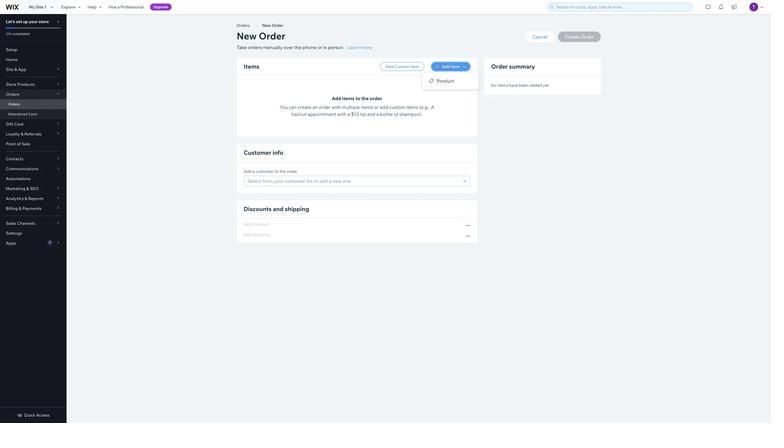 Task type: locate. For each thing, give the bounding box(es) containing it.
0 horizontal spatial of
[[17, 141, 21, 147]]

add items to the order you can create an order with multiple items or add custom items (e.g., a haircut appointment with a $10 tip and a bottle of shampoo).
[[280, 96, 434, 117]]

home
[[6, 57, 17, 62]]

billing & payments
[[6, 206, 41, 211]]

item
[[411, 64, 419, 69], [451, 64, 460, 69]]

site inside dropdown button
[[6, 67, 14, 72]]

manually
[[263, 44, 283, 50]]

0 horizontal spatial 1
[[44, 4, 46, 10]]

& right billing
[[19, 206, 21, 211]]

orders inside button
[[237, 23, 250, 28]]

the
[[294, 44, 302, 50], [362, 96, 369, 101], [280, 169, 286, 174]]

1 vertical spatial site
[[6, 67, 14, 72]]

2 horizontal spatial order
[[370, 96, 382, 101]]

point of sale link
[[0, 139, 67, 149]]

0 horizontal spatial and
[[273, 205, 284, 213]]

item right custom
[[411, 64, 419, 69]]

and right tip
[[367, 111, 376, 117]]

1/6
[[6, 32, 11, 36]]

to
[[356, 96, 361, 101], [275, 169, 279, 174]]

add inside add item button
[[442, 64, 450, 69]]

item up product button
[[451, 64, 460, 69]]

0 vertical spatial to
[[356, 96, 361, 101]]

items up tip
[[361, 104, 373, 110]]

2 horizontal spatial the
[[362, 96, 369, 101]]

0 vertical spatial or
[[318, 44, 322, 50]]

my site 1
[[29, 4, 46, 10]]

with down "multiple"
[[337, 111, 347, 117]]

the right over
[[294, 44, 302, 50]]

0 horizontal spatial new
[[237, 30, 257, 42]]

of
[[394, 111, 399, 117], [17, 141, 21, 147]]

items up "multiple"
[[342, 96, 355, 101]]

sales channels
[[6, 221, 35, 226]]

and left shipping
[[273, 205, 284, 213]]

0 horizontal spatial site
[[6, 67, 14, 72]]

item inside button
[[451, 64, 460, 69]]

orders for orders link
[[8, 102, 20, 106]]

create
[[298, 104, 312, 110]]

new inside new order take orders manually over the phone or in person. learn more
[[237, 30, 257, 42]]

a left customer in the top left of the page
[[253, 169, 255, 174]]

2 vertical spatial orders
[[8, 102, 20, 106]]

0 horizontal spatial order
[[287, 169, 297, 174]]

new down orders button
[[237, 30, 257, 42]]

setup
[[6, 47, 17, 52]]

& left 'reports'
[[25, 196, 27, 201]]

site down home
[[6, 67, 14, 72]]

quick
[[24, 413, 35, 418]]

have
[[509, 83, 519, 88]]

items
[[244, 63, 260, 70]]

customer info
[[244, 149, 284, 156]]

& inside dropdown button
[[25, 196, 27, 201]]

1 vertical spatial of
[[17, 141, 21, 147]]

item inside button
[[411, 64, 419, 69]]

1 horizontal spatial the
[[294, 44, 302, 50]]

gift card button
[[0, 119, 67, 129]]

1 vertical spatial the
[[362, 96, 369, 101]]

2 item from the left
[[451, 64, 460, 69]]

up
[[23, 19, 28, 24]]

or
[[318, 44, 322, 50], [374, 104, 379, 110]]

&
[[14, 67, 17, 72], [21, 131, 23, 137], [26, 186, 29, 191], [25, 196, 27, 201], [19, 206, 21, 211]]

1 vertical spatial order
[[259, 30, 286, 42]]

& for site
[[14, 67, 17, 72]]

and
[[367, 111, 376, 117], [273, 205, 284, 213]]

point
[[6, 141, 16, 147]]

orders for orders button
[[237, 23, 250, 28]]

a
[[117, 4, 120, 10], [348, 111, 350, 117], [377, 111, 379, 117], [253, 169, 255, 174]]

1 horizontal spatial new
[[262, 23, 271, 28]]

0 horizontal spatial or
[[318, 44, 322, 50]]

of inside sidebar element
[[17, 141, 21, 147]]

items up shampoo).
[[407, 104, 419, 110]]

the up tip
[[362, 96, 369, 101]]

order up no
[[492, 63, 508, 70]]

analytics
[[6, 196, 24, 201]]

hire a professional link
[[105, 0, 147, 14]]

orders link
[[0, 99, 67, 109]]

apps
[[6, 241, 16, 246]]

add a customer to the order
[[244, 169, 297, 174]]

1 horizontal spatial and
[[367, 111, 376, 117]]

& left app
[[14, 67, 17, 72]]

orders
[[237, 23, 250, 28], [6, 92, 19, 97], [8, 102, 20, 106]]

communications
[[6, 166, 39, 171]]

store
[[39, 19, 49, 24]]

order right customer in the top left of the page
[[287, 169, 297, 174]]

1 vertical spatial to
[[275, 169, 279, 174]]

the right customer in the top left of the page
[[280, 169, 286, 174]]

order inside "new order" "button"
[[272, 23, 283, 28]]

professional
[[121, 4, 144, 10]]

site
[[36, 4, 43, 10], [6, 67, 14, 72]]

or left the in
[[318, 44, 322, 50]]

marketing & seo button
[[0, 184, 67, 194]]

0 vertical spatial order
[[272, 23, 283, 28]]

1 vertical spatial 1
[[49, 241, 51, 244]]

to up "multiple"
[[356, 96, 361, 101]]

quick access button
[[17, 413, 50, 418]]

and inside add items to the order you can create an order with multiple items or add custom items (e.g., a haircut appointment with a $10 tip and a bottle of shampoo).
[[367, 111, 376, 117]]

1 horizontal spatial of
[[394, 111, 399, 117]]

0 horizontal spatial the
[[280, 169, 286, 174]]

of down custom
[[394, 111, 399, 117]]

hire a professional
[[109, 4, 144, 10]]

0 horizontal spatial item
[[411, 64, 419, 69]]

0 vertical spatial —
[[466, 222, 471, 228]]

1 horizontal spatial item
[[451, 64, 460, 69]]

add left custom
[[386, 64, 394, 69]]

1 vertical spatial —
[[466, 233, 471, 239]]

1 horizontal spatial site
[[36, 4, 43, 10]]

orders inside popup button
[[6, 92, 19, 97]]

tip
[[360, 111, 366, 117]]

gift card
[[6, 121, 23, 127]]

1 right my
[[44, 4, 46, 10]]

0 vertical spatial order
[[370, 96, 382, 101]]

1 horizontal spatial or
[[374, 104, 379, 110]]

custom
[[395, 64, 410, 69]]

multiple
[[342, 104, 360, 110]]

order for new order take orders manually over the phone or in person. learn more
[[259, 30, 286, 42]]

carts
[[28, 112, 37, 116]]

1 inside sidebar element
[[49, 241, 51, 244]]

order down "new order" "button"
[[259, 30, 286, 42]]

orders up take
[[237, 23, 250, 28]]

0 vertical spatial of
[[394, 111, 399, 117]]

add custom item button
[[380, 62, 425, 71]]

added
[[530, 83, 542, 88]]

with left "multiple"
[[332, 104, 341, 110]]

0 vertical spatial and
[[367, 111, 376, 117]]

1 horizontal spatial 1
[[49, 241, 51, 244]]

marketing
[[6, 186, 25, 191]]

& left the seo
[[26, 186, 29, 191]]

& inside dropdown button
[[26, 186, 29, 191]]

1 item from the left
[[411, 64, 419, 69]]

0 vertical spatial site
[[36, 4, 43, 10]]

2 vertical spatial order
[[287, 169, 297, 174]]

marketing & seo
[[6, 186, 39, 191]]

add up appointment
[[332, 96, 341, 101]]

analytics & reports
[[6, 196, 44, 201]]

1 vertical spatial order
[[319, 104, 331, 110]]

1 vertical spatial new
[[237, 30, 257, 42]]

settings
[[6, 231, 22, 236]]

let's set up your store
[[6, 19, 49, 24]]

order for new order
[[272, 23, 283, 28]]

items right no
[[498, 83, 509, 88]]

new inside "button"
[[262, 23, 271, 28]]

bottle
[[380, 111, 393, 117]]

a right hire
[[117, 4, 120, 10]]

0 vertical spatial new
[[262, 23, 271, 28]]

seo
[[30, 186, 39, 191]]

products
[[17, 82, 35, 87]]

orders down store
[[6, 92, 19, 97]]

1 horizontal spatial to
[[356, 96, 361, 101]]

of inside add items to the order you can create an order with multiple items or add custom items (e.g., a haircut appointment with a $10 tip and a bottle of shampoo).
[[394, 111, 399, 117]]

& for billing
[[19, 206, 21, 211]]

loyalty & referrals
[[6, 131, 42, 137]]

upgrade button
[[150, 4, 172, 11]]

orders button
[[0, 89, 67, 99]]

add left customer in the top left of the page
[[244, 169, 252, 174]]

orders up abandoned
[[8, 102, 20, 106]]

new for new order
[[262, 23, 271, 28]]

add inside add items to the order you can create an order with multiple items or add custom items (e.g., a haircut appointment with a $10 tip and a bottle of shampoo).
[[332, 96, 341, 101]]

1 vertical spatial or
[[374, 104, 379, 110]]

sale
[[22, 141, 30, 147]]

order up add
[[370, 96, 382, 101]]

add
[[380, 104, 388, 110]]

items
[[498, 83, 509, 88], [342, 96, 355, 101], [361, 104, 373, 110], [407, 104, 419, 110]]

add up product
[[442, 64, 450, 69]]

1 vertical spatial orders
[[6, 92, 19, 97]]

add
[[386, 64, 394, 69], [442, 64, 450, 69], [332, 96, 341, 101], [244, 169, 252, 174]]

order up appointment
[[319, 104, 331, 110]]

1 vertical spatial and
[[273, 205, 284, 213]]

store products
[[6, 82, 35, 87]]

billing
[[6, 206, 18, 211]]

to right customer in the top left of the page
[[275, 169, 279, 174]]

customer
[[256, 169, 274, 174]]

new up manually
[[262, 23, 271, 28]]

0 vertical spatial orders
[[237, 23, 250, 28]]

reports
[[28, 196, 44, 201]]

& inside popup button
[[21, 131, 23, 137]]

or left add
[[374, 104, 379, 110]]

new order take orders manually over the phone or in person. learn more
[[237, 30, 372, 50]]

phone
[[303, 44, 317, 50]]

& right loyalty
[[21, 131, 23, 137]]

product button
[[423, 76, 479, 86]]

1 down settings 'link'
[[49, 241, 51, 244]]

site right my
[[36, 4, 43, 10]]

contacts button
[[0, 154, 67, 164]]

of left sale
[[17, 141, 21, 147]]

add for item
[[442, 64, 450, 69]]

add inside add custom item button
[[386, 64, 394, 69]]

store products button
[[0, 79, 67, 89]]

completed
[[12, 32, 29, 36]]

been
[[519, 83, 529, 88]]

order inside new order take orders manually over the phone or in person. learn more
[[259, 30, 286, 42]]

0 vertical spatial the
[[294, 44, 302, 50]]

order up manually
[[272, 23, 283, 28]]



Task type: describe. For each thing, give the bounding box(es) containing it.
& for loyalty
[[21, 131, 23, 137]]

explore
[[61, 4, 76, 10]]

communications button
[[0, 164, 67, 174]]

card
[[14, 121, 23, 127]]

help button
[[84, 0, 105, 14]]

a left bottle
[[377, 111, 379, 117]]

1 horizontal spatial order
[[319, 104, 331, 110]]

orders button
[[234, 21, 253, 30]]

abandoned carts link
[[0, 109, 67, 119]]

1 vertical spatial with
[[337, 111, 347, 117]]

new order button
[[260, 21, 286, 30]]

sales channels button
[[0, 218, 67, 228]]

2 vertical spatial the
[[280, 169, 286, 174]]

analytics & reports button
[[0, 194, 67, 204]]

the inside new order take orders manually over the phone or in person. learn more
[[294, 44, 302, 50]]

payments
[[22, 206, 41, 211]]

(e.g.,
[[420, 104, 430, 110]]

setup link
[[0, 45, 67, 55]]

site & app button
[[0, 65, 67, 74]]

learn more link
[[348, 44, 372, 51]]

new for new order take orders manually over the phone or in person. learn more
[[237, 30, 257, 42]]

person.
[[328, 44, 345, 50]]

shipping
[[285, 205, 309, 213]]

the inside add items to the order you can create an order with multiple items or add custom items (e.g., a haircut appointment with a $10 tip and a bottle of shampoo).
[[362, 96, 369, 101]]

referrals
[[24, 131, 42, 137]]

2 — from the top
[[466, 233, 471, 239]]

automations link
[[0, 174, 67, 184]]

new order
[[262, 23, 283, 28]]

Select from your customer list or add a new one field
[[246, 176, 462, 186]]

over
[[284, 44, 293, 50]]

settings link
[[0, 228, 67, 238]]

& for marketing
[[26, 186, 29, 191]]

Search for tools, apps, help & more... field
[[555, 3, 691, 11]]

add for custom
[[386, 64, 394, 69]]

shampoo).
[[400, 111, 423, 117]]

a
[[431, 104, 434, 110]]

in
[[323, 44, 327, 50]]

let's
[[6, 19, 15, 24]]

an
[[313, 104, 318, 110]]

channels
[[17, 221, 35, 226]]

help
[[88, 4, 97, 10]]

automations
[[6, 176, 31, 181]]

loyalty
[[6, 131, 20, 137]]

set
[[16, 19, 22, 24]]

more
[[361, 44, 372, 50]]

haircut
[[292, 111, 307, 117]]

customer
[[244, 149, 271, 156]]

product
[[437, 78, 454, 84]]

take
[[237, 44, 247, 50]]

sidebar element
[[0, 14, 67, 423]]

gift
[[6, 121, 13, 127]]

add custom item
[[386, 64, 419, 69]]

my
[[29, 4, 35, 10]]

site & app
[[6, 67, 26, 72]]

your
[[29, 19, 38, 24]]

discounts
[[244, 205, 272, 213]]

abandoned
[[8, 112, 28, 116]]

no
[[492, 83, 497, 88]]

0 horizontal spatial to
[[275, 169, 279, 174]]

add item button
[[432, 62, 471, 71]]

0 vertical spatial 1
[[44, 4, 46, 10]]

$10
[[351, 111, 359, 117]]

quick access
[[24, 413, 50, 418]]

can
[[289, 104, 297, 110]]

you
[[280, 104, 288, 110]]

2 vertical spatial order
[[492, 63, 508, 70]]

cancel
[[533, 34, 548, 40]]

1/6 completed
[[6, 32, 29, 36]]

billing & payments button
[[0, 204, 67, 213]]

a left $10 at left
[[348, 111, 350, 117]]

app
[[18, 67, 26, 72]]

& for analytics
[[25, 196, 27, 201]]

or inside add items to the order you can create an order with multiple items or add custom items (e.g., a haircut appointment with a $10 tip and a bottle of shampoo).
[[374, 104, 379, 110]]

or inside new order take orders manually over the phone or in person. learn more
[[318, 44, 322, 50]]

to inside add items to the order you can create an order with multiple items or add custom items (e.g., a haircut appointment with a $10 tip and a bottle of shampoo).
[[356, 96, 361, 101]]

add for a
[[244, 169, 252, 174]]

orders for orders popup button
[[6, 92, 19, 97]]

home link
[[0, 55, 67, 65]]

upgrade
[[153, 5, 168, 9]]

abandoned carts
[[8, 112, 37, 116]]

add for items
[[332, 96, 341, 101]]

1 — from the top
[[466, 222, 471, 228]]

sales
[[6, 221, 16, 226]]

add item
[[442, 64, 460, 69]]

point of sale
[[6, 141, 30, 147]]

learn
[[348, 44, 360, 50]]

summary
[[509, 63, 535, 70]]

contacts
[[6, 156, 23, 162]]

custom
[[389, 104, 406, 110]]

access
[[36, 413, 50, 418]]

0 vertical spatial with
[[332, 104, 341, 110]]



Task type: vqa. For each thing, say whether or not it's contained in the screenshot.
10
no



